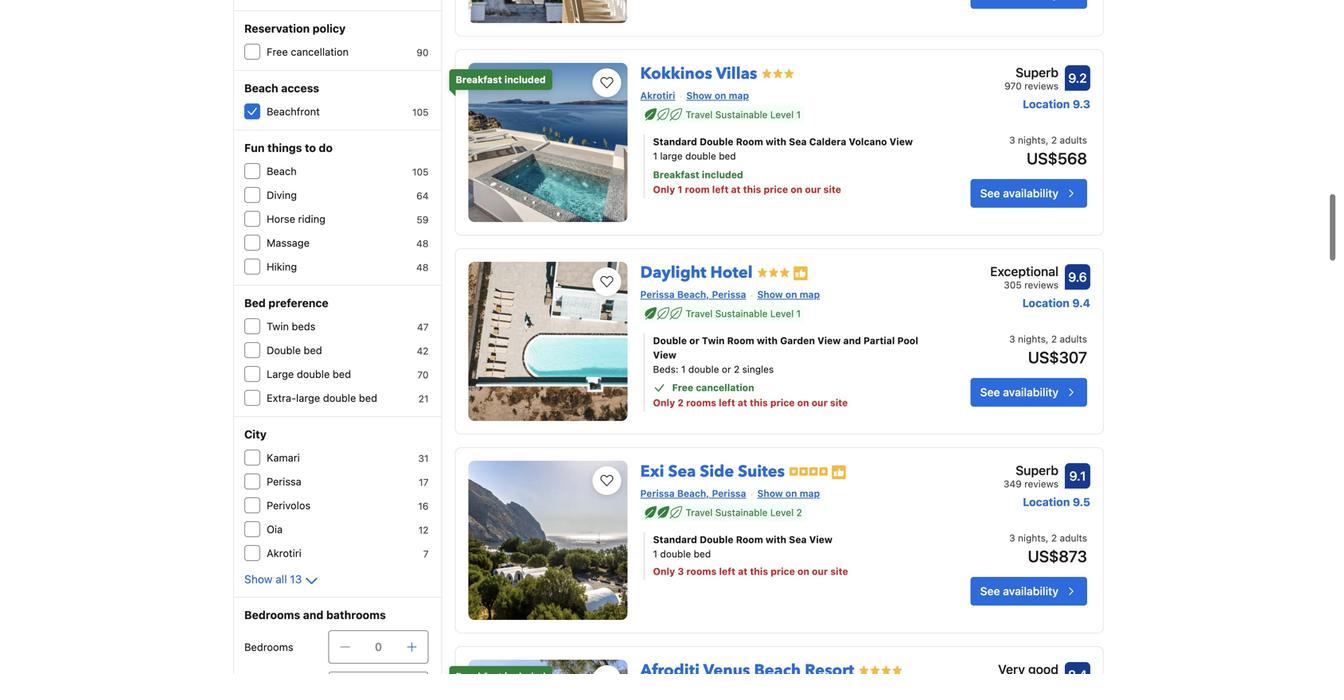 Task type: vqa. For each thing, say whether or not it's contained in the screenshot.


Task type: locate. For each thing, give the bounding box(es) containing it.
2 vertical spatial level
[[770, 507, 794, 518]]

double inside the standard double room with sea view 1 double bed only 3 rooms left at this price on our site
[[700, 534, 734, 545]]

1
[[797, 109, 801, 120], [653, 150, 658, 162], [678, 184, 683, 195], [797, 308, 801, 319], [681, 364, 686, 375], [653, 548, 658, 560]]

1 vertical spatial perissa beach, perissa
[[640, 488, 746, 499]]

sustainable for exi sea side suites
[[715, 507, 768, 518]]

2 inside '3 nights , 2 adults us$307'
[[1051, 334, 1057, 345]]

0 vertical spatial bedrooms
[[244, 609, 300, 622]]

beach access
[[244, 82, 319, 95]]

reviews up location 9.5
[[1025, 478, 1059, 490]]

twin
[[267, 320, 289, 332], [702, 335, 725, 346]]

sustainable down villas
[[715, 109, 768, 120]]

nights up us$873
[[1018, 533, 1046, 544]]

view right volcano
[[890, 136, 913, 147]]

travel down exi sea side suites
[[686, 507, 713, 518]]

0 vertical spatial ,
[[1046, 135, 1049, 146]]

2 standard from the top
[[653, 534, 697, 545]]

2 sustainable from the top
[[715, 308, 768, 319]]

105 for beach access
[[412, 107, 429, 118]]

room inside standard double room with sea caldera volcano view 1 large double bed breakfast included only 1 room left at this price on our site
[[736, 136, 763, 147]]

2 up standard double room with sea view link
[[797, 507, 802, 518]]

on inside the standard double room with sea view 1 double bed only 3 rooms left at this price on our site
[[798, 566, 810, 577]]

1 availability from the top
[[1003, 187, 1059, 200]]

1 vertical spatial superb
[[1016, 463, 1059, 478]]

nights inside '3 nights , 2 adults us$873'
[[1018, 533, 1046, 544]]

0 vertical spatial our
[[805, 184, 821, 195]]

1 vertical spatial at
[[738, 397, 747, 408]]

adults for exi sea side suites
[[1060, 533, 1087, 544]]

nights inside 3 nights , 2 adults us$568
[[1018, 135, 1046, 146]]

adults up us$307
[[1060, 334, 1087, 345]]

hiking
[[267, 261, 297, 273]]

superb for exi sea side suites
[[1016, 463, 1059, 478]]

, inside '3 nights , 2 adults us$873'
[[1046, 533, 1049, 544]]

2 vertical spatial adults
[[1060, 533, 1087, 544]]

3 for exi sea side suites
[[1009, 533, 1015, 544]]

at inside standard double room with sea caldera volcano view 1 large double bed breakfast included only 1 room left at this price on our site
[[731, 184, 741, 195]]

2 level from the top
[[770, 308, 794, 319]]

1 vertical spatial bedrooms
[[244, 641, 293, 653]]

room for kokkinos villas
[[736, 136, 763, 147]]

1 vertical spatial level
[[770, 308, 794, 319]]

2 perissa beach, perissa from the top
[[640, 488, 746, 499]]

twin down bed preference
[[267, 320, 289, 332]]

superb element up location 9.3
[[1005, 63, 1059, 82]]

2 adults from the top
[[1060, 334, 1087, 345]]

see availability link for exi sea side suites
[[971, 577, 1087, 606]]

see availability for exi sea side suites
[[980, 585, 1059, 598]]

0 vertical spatial show on map
[[686, 90, 749, 101]]

our inside standard double room with sea caldera volcano view 1 large double bed breakfast included only 1 room left at this price on our site
[[805, 184, 821, 195]]

standard inside standard double room with sea caldera volcano view 1 large double bed breakfast included only 1 room left at this price on our site
[[653, 136, 697, 147]]

0 horizontal spatial and
[[303, 609, 324, 622]]

2 see availability link from the top
[[971, 378, 1087, 407]]

0 horizontal spatial cancellation
[[291, 46, 349, 58]]

show on map down suites at the right of page
[[757, 488, 820, 499]]

our down caldera
[[805, 184, 821, 195]]

exceptional element
[[990, 262, 1059, 281]]

free cancellation down reservation policy
[[267, 46, 349, 58]]

only
[[653, 184, 675, 195], [653, 397, 675, 408], [653, 566, 675, 577]]

3 level from the top
[[770, 507, 794, 518]]

2 48 from the top
[[416, 262, 429, 273]]

free cancellation
[[267, 46, 349, 58], [672, 382, 754, 393]]

see for daylight hotel
[[980, 386, 1000, 399]]

2 see from the top
[[980, 386, 1000, 399]]

with for exi sea side suites
[[766, 534, 787, 545]]

site
[[824, 184, 841, 195], [830, 397, 848, 408], [831, 566, 848, 577]]

3 inside '3 nights , 2 adults us$307'
[[1009, 334, 1015, 345]]

availability down us$568
[[1003, 187, 1059, 200]]

2 vertical spatial sea
[[789, 534, 807, 545]]

included inside standard double room with sea caldera volcano view 1 large double bed breakfast included only 1 room left at this price on our site
[[702, 169, 743, 180]]

do
[[319, 141, 333, 154]]

nights up us$568
[[1018, 135, 1046, 146]]

,
[[1046, 135, 1049, 146], [1046, 334, 1049, 345], [1046, 533, 1049, 544]]

1 reviews from the top
[[1025, 80, 1059, 92]]

1 vertical spatial breakfast
[[653, 169, 700, 180]]

rooms inside the standard double room with sea view 1 double bed only 3 rooms left at this price on our site
[[687, 566, 717, 577]]

perissa beach, perissa down exi sea side suites
[[640, 488, 746, 499]]

site down standard double room with sea view link
[[831, 566, 848, 577]]

0 vertical spatial 105
[[412, 107, 429, 118]]

on down standard double room with sea caldera volcano view link
[[791, 184, 803, 195]]

akrotiri down the oia
[[267, 547, 301, 559]]

0 vertical spatial 48
[[416, 238, 429, 249]]

, up us$568
[[1046, 135, 1049, 146]]

level up standard double room with sea view link
[[770, 507, 794, 518]]

left inside standard double room with sea caldera volcano view 1 large double bed breakfast included only 1 room left at this price on our site
[[712, 184, 729, 195]]

1 sustainable from the top
[[715, 109, 768, 120]]

1 horizontal spatial or
[[722, 364, 731, 375]]

and left "partial"
[[843, 335, 861, 346]]

this property is part of our preferred partner programme. it is committed to providing commendable service and good value. it will pay us a higher commission if you make a booking. image for daylight hotel
[[793, 266, 809, 281]]

reviews for daylight hotel
[[1025, 279, 1059, 291]]

1 horizontal spatial twin
[[702, 335, 725, 346]]

this inside standard double room with sea caldera volcano view 1 large double bed breakfast included only 1 room left at this price on our site
[[743, 184, 761, 195]]

reviews down 'exceptional' at top
[[1025, 279, 1059, 291]]

1 vertical spatial free
[[672, 382, 694, 393]]

3 nights from the top
[[1018, 533, 1046, 544]]

1 perissa beach, perissa from the top
[[640, 289, 746, 300]]

standard
[[653, 136, 697, 147], [653, 534, 697, 545]]

left inside the standard double room with sea view 1 double bed only 3 rooms left at this price on our site
[[719, 566, 736, 577]]

travel sustainable level 1 for villas
[[686, 109, 801, 120]]

extra-large double bed
[[267, 392, 377, 404]]

0 vertical spatial reviews
[[1025, 80, 1059, 92]]

1 vertical spatial availability
[[1003, 386, 1059, 399]]

exi sea side suites
[[640, 461, 785, 483]]

reservation
[[244, 22, 310, 35]]

, up us$307
[[1046, 334, 1049, 345]]

2 inside 3 nights , 2 adults us$568
[[1051, 135, 1057, 146]]

price down standard double room with sea caldera volcano view link
[[764, 184, 788, 195]]

sustainable up the standard double room with sea view 1 double bed only 3 rooms left at this price on our site
[[715, 507, 768, 518]]

2 vertical spatial with
[[766, 534, 787, 545]]

or up "beds: 1 double or 2 singles"
[[689, 335, 700, 346]]

1 bedrooms from the top
[[244, 609, 300, 622]]

3 for daylight hotel
[[1009, 334, 1015, 345]]

2 , from the top
[[1046, 334, 1049, 345]]

see availability link down us$568
[[971, 179, 1087, 208]]

daylight hotel image
[[469, 262, 628, 421]]

0 vertical spatial at
[[731, 184, 741, 195]]

0 vertical spatial sea
[[789, 136, 807, 147]]

superb inside 'superb 970 reviews'
[[1016, 65, 1059, 80]]

show all 13
[[244, 573, 302, 586]]

perissa beach, perissa for hotel
[[640, 289, 746, 300]]

with inside standard double room with sea caldera volcano view 1 large double bed breakfast included only 1 room left at this price on our site
[[766, 136, 787, 147]]

0 vertical spatial superb
[[1016, 65, 1059, 80]]

only inside the standard double room with sea view 1 double bed only 3 rooms left at this price on our site
[[653, 566, 675, 577]]

and inside double or twin room with garden view and partial pool view
[[843, 335, 861, 346]]

bathrooms
[[326, 609, 386, 622]]

9.2
[[1068, 70, 1087, 86]]

free down 'beds:'
[[672, 382, 694, 393]]

view inside the standard double room with sea view 1 double bed only 3 rooms left at this price on our site
[[809, 534, 833, 545]]

show up garden
[[757, 289, 783, 300]]

2 up us$873
[[1051, 533, 1057, 544]]

or left singles
[[722, 364, 731, 375]]

970
[[1005, 80, 1022, 92]]

show for exi sea side suites
[[757, 488, 783, 499]]

nights for daylight hotel
[[1018, 334, 1046, 345]]

1 travel from the top
[[686, 109, 713, 120]]

beach,
[[677, 289, 709, 300], [677, 488, 709, 499]]

2 vertical spatial this
[[750, 566, 768, 577]]

0 vertical spatial beach
[[244, 82, 278, 95]]

3 inside '3 nights , 2 adults us$873'
[[1009, 533, 1015, 544]]

1 vertical spatial or
[[722, 364, 731, 375]]

bedrooms down bedrooms and bathrooms at the bottom of the page
[[244, 641, 293, 653]]

105 up 64 on the top left
[[412, 166, 429, 178]]

large
[[660, 150, 683, 162], [296, 392, 320, 404]]

0 vertical spatial breakfast
[[456, 74, 502, 85]]

with up singles
[[757, 335, 778, 346]]

sea down travel sustainable level 2
[[789, 534, 807, 545]]

48 for hiking
[[416, 262, 429, 273]]

3 , from the top
[[1046, 533, 1049, 544]]

bedrooms
[[244, 609, 300, 622], [244, 641, 293, 653]]

superb element
[[1005, 63, 1059, 82], [1004, 461, 1059, 480]]

nights
[[1018, 135, 1046, 146], [1018, 334, 1046, 345], [1018, 533, 1046, 544]]

cancellation
[[291, 46, 349, 58], [696, 382, 754, 393]]

travel sustainable level 1 down hotel
[[686, 308, 801, 319]]

show for daylight hotel
[[757, 289, 783, 300]]

level up garden
[[770, 308, 794, 319]]

1 only from the top
[[653, 184, 675, 195]]

1 vertical spatial included
[[702, 169, 743, 180]]

0 horizontal spatial included
[[505, 74, 546, 85]]

1 horizontal spatial cancellation
[[696, 382, 754, 393]]

sea
[[789, 136, 807, 147], [668, 461, 696, 483], [789, 534, 807, 545]]

left down "beds: 1 double or 2 singles"
[[719, 397, 735, 408]]

2 see availability from the top
[[980, 386, 1059, 399]]

map up garden
[[800, 289, 820, 300]]

0 vertical spatial or
[[689, 335, 700, 346]]

site inside standard double room with sea caldera volcano view 1 large double bed breakfast included only 1 room left at this price on our site
[[824, 184, 841, 195]]

free down reservation
[[267, 46, 288, 58]]

our down double or twin room with garden view and partial pool view link
[[812, 397, 828, 408]]

view down this property is part of our preferred partner programme. it is committed to providing commendable service and good value. it will pay us a higher commission if you make a booking. image
[[809, 534, 833, 545]]

singles
[[742, 364, 774, 375]]

with inside double or twin room with garden view and partial pool view
[[757, 335, 778, 346]]

2 vertical spatial at
[[738, 566, 748, 577]]

1 see availability link from the top
[[971, 179, 1087, 208]]

room
[[736, 136, 763, 147], [727, 335, 755, 346], [736, 534, 763, 545]]

this property is part of our preferred partner programme. it is committed to providing commendable service and good value. it will pay us a higher commission if you make a booking. image
[[793, 266, 809, 281], [793, 266, 809, 281], [831, 465, 847, 481]]

1 vertical spatial room
[[727, 335, 755, 346]]

perissa down exi
[[640, 488, 675, 499]]

rooms down travel sustainable level 2
[[687, 566, 717, 577]]

0 vertical spatial site
[[824, 184, 841, 195]]

2 vertical spatial only
[[653, 566, 675, 577]]

perissa beach, perissa
[[640, 289, 746, 300], [640, 488, 746, 499]]

3 travel from the top
[[686, 507, 713, 518]]

2 availability from the top
[[1003, 386, 1059, 399]]

double up 'beds:'
[[653, 335, 687, 346]]

0 vertical spatial large
[[660, 150, 683, 162]]

this down singles
[[750, 397, 768, 408]]

adults for daylight hotel
[[1060, 334, 1087, 345]]

1 standard from the top
[[653, 136, 697, 147]]

location down 'superb 970 reviews'
[[1023, 98, 1070, 111]]

0 vertical spatial availability
[[1003, 187, 1059, 200]]

perissa up travel sustainable level 2
[[712, 488, 746, 499]]

adults up us$873
[[1060, 533, 1087, 544]]

sustainable down hotel
[[715, 308, 768, 319]]

nights for exi sea side suites
[[1018, 533, 1046, 544]]

0 vertical spatial with
[[766, 136, 787, 147]]

bedrooms for bedrooms and bathrooms
[[244, 609, 300, 622]]

scored 9.1 element
[[1065, 463, 1091, 489]]

with down travel sustainable level 2
[[766, 534, 787, 545]]

1 vertical spatial map
[[800, 289, 820, 300]]

superb inside superb 349 reviews
[[1016, 463, 1059, 478]]

1 see availability from the top
[[980, 187, 1059, 200]]

scored 8.4 element
[[1065, 662, 1091, 674]]

0 vertical spatial travel sustainable level 1
[[686, 109, 801, 120]]

1 adults from the top
[[1060, 135, 1087, 146]]

travel sustainable level 1 for hotel
[[686, 308, 801, 319]]

left down travel sustainable level 2
[[719, 566, 736, 577]]

1 see from the top
[[980, 187, 1000, 200]]

2 travel sustainable level 1 from the top
[[686, 308, 801, 319]]

with inside the standard double room with sea view 1 double bed only 3 rooms left at this price on our site
[[766, 534, 787, 545]]

level up standard double room with sea caldera volcano view link
[[770, 109, 794, 120]]

reviews inside 'superb 970 reviews'
[[1025, 80, 1059, 92]]

2 nights from the top
[[1018, 334, 1046, 345]]

2 vertical spatial location
[[1023, 496, 1070, 509]]

travel down daylight hotel
[[686, 308, 713, 319]]

0 vertical spatial only
[[653, 184, 675, 195]]

bed down travel sustainable level 2
[[694, 548, 711, 560]]

and left 'bathrooms'
[[303, 609, 324, 622]]

beachfront
[[267, 105, 320, 117]]

1 vertical spatial rooms
[[687, 566, 717, 577]]

location 9.3
[[1023, 98, 1091, 111]]

map down villas
[[729, 90, 749, 101]]

0 vertical spatial standard
[[653, 136, 697, 147]]

location
[[1023, 98, 1070, 111], [1023, 297, 1070, 310], [1023, 496, 1070, 509]]

location 9.5
[[1023, 496, 1091, 509]]

on up standard double room with sea view link
[[786, 488, 797, 499]]

pool
[[897, 335, 918, 346]]

or
[[689, 335, 700, 346], [722, 364, 731, 375]]

superb
[[1016, 65, 1059, 80], [1016, 463, 1059, 478]]

0
[[375, 640, 382, 654]]

our
[[805, 184, 821, 195], [812, 397, 828, 408], [812, 566, 828, 577]]

show down "kokkinos villas"
[[686, 90, 712, 101]]

adults
[[1060, 135, 1087, 146], [1060, 334, 1087, 345], [1060, 533, 1087, 544]]

1 beach, from the top
[[677, 289, 709, 300]]

105
[[412, 107, 429, 118], [412, 166, 429, 178]]

price
[[764, 184, 788, 195], [770, 397, 795, 408], [771, 566, 795, 577]]

at down singles
[[738, 397, 747, 408]]

map for daylight hotel
[[800, 289, 820, 300]]

3 sustainable from the top
[[715, 507, 768, 518]]

bedrooms and bathrooms
[[244, 609, 386, 622]]

3 inside the standard double room with sea view 1 double bed only 3 rooms left at this price on our site
[[678, 566, 684, 577]]

akrotiri
[[640, 90, 675, 101], [267, 547, 301, 559]]

2 vertical spatial travel
[[686, 507, 713, 518]]

1 horizontal spatial breakfast
[[653, 169, 700, 180]]

see availability down '3 nights , 2 adults us$873'
[[980, 585, 1059, 598]]

0 horizontal spatial free
[[267, 46, 288, 58]]

rooms
[[686, 397, 716, 408], [687, 566, 717, 577]]

3 only from the top
[[653, 566, 675, 577]]

show for kokkinos villas
[[686, 90, 712, 101]]

9.1
[[1069, 468, 1086, 484]]

reviews
[[1025, 80, 1059, 92], [1025, 279, 1059, 291], [1025, 478, 1059, 490]]

travel
[[686, 109, 713, 120], [686, 308, 713, 319], [686, 507, 713, 518]]

70
[[417, 369, 429, 381]]

1 vertical spatial reviews
[[1025, 279, 1059, 291]]

reviews for exi sea side suites
[[1025, 478, 1059, 490]]

location for exi sea side suites
[[1023, 496, 1070, 509]]

perissa
[[640, 289, 675, 300], [712, 289, 746, 300], [267, 476, 302, 488], [640, 488, 675, 499], [712, 488, 746, 499]]

1 vertical spatial travel sustainable level 1
[[686, 308, 801, 319]]

0 horizontal spatial or
[[689, 335, 700, 346]]

superb 349 reviews
[[1004, 463, 1059, 490]]

0 vertical spatial level
[[770, 109, 794, 120]]

2 105 from the top
[[412, 166, 429, 178]]

room down travel sustainable level 2
[[736, 534, 763, 545]]

double inside standard double room with sea caldera volcano view 1 large double bed breakfast included only 1 room left at this price on our site
[[685, 150, 716, 162]]

adults inside '3 nights , 2 adults us$873'
[[1060, 533, 1087, 544]]

this right "room"
[[743, 184, 761, 195]]

nights up us$307
[[1018, 334, 1046, 345]]

3 see availability from the top
[[980, 585, 1059, 598]]

see for exi sea side suites
[[980, 585, 1000, 598]]

cancellation down policy
[[291, 46, 349, 58]]

0 vertical spatial location
[[1023, 98, 1070, 111]]

1 vertical spatial left
[[719, 397, 735, 408]]

sea inside the standard double room with sea view 1 double bed only 3 rooms left at this price on our site
[[789, 534, 807, 545]]

beds:
[[653, 364, 679, 375]]

map up standard double room with sea view link
[[800, 488, 820, 499]]

included
[[505, 74, 546, 85], [702, 169, 743, 180]]

bed
[[719, 150, 736, 162], [304, 344, 322, 356], [333, 368, 351, 380], [359, 392, 377, 404], [694, 548, 711, 560]]

see availability
[[980, 187, 1059, 200], [980, 386, 1059, 399], [980, 585, 1059, 598]]

at down standard double room with sea view link
[[738, 566, 748, 577]]

2 reviews from the top
[[1025, 279, 1059, 291]]

extra-
[[267, 392, 296, 404]]

show left all
[[244, 573, 273, 586]]

0 vertical spatial superb element
[[1005, 63, 1059, 82]]

2 vertical spatial sustainable
[[715, 507, 768, 518]]

0 vertical spatial free
[[267, 46, 288, 58]]

3 adults from the top
[[1060, 533, 1087, 544]]

0 vertical spatial perissa beach, perissa
[[640, 289, 746, 300]]

beach for beach
[[267, 165, 297, 177]]

2 vertical spatial nights
[[1018, 533, 1046, 544]]

superb up 970
[[1016, 65, 1059, 80]]

1 48 from the top
[[416, 238, 429, 249]]

nights inside '3 nights , 2 adults us$307'
[[1018, 334, 1046, 345]]

1 level from the top
[[770, 109, 794, 120]]

superb up 349
[[1016, 463, 1059, 478]]

exceptional 305 reviews
[[990, 264, 1059, 291]]

2 vertical spatial site
[[831, 566, 848, 577]]

2 bedrooms from the top
[[244, 641, 293, 653]]

2 vertical spatial show on map
[[757, 488, 820, 499]]

room inside the standard double room with sea view 1 double bed only 3 rooms left at this price on our site
[[736, 534, 763, 545]]

bed
[[244, 297, 266, 310]]

2 left singles
[[734, 364, 740, 375]]

2 for 3 nights , 2 adults us$568
[[1051, 135, 1057, 146]]

0 vertical spatial see availability
[[980, 187, 1059, 200]]

2 vertical spatial see availability
[[980, 585, 1059, 598]]

beach
[[244, 82, 278, 95], [267, 165, 297, 177]]

room up singles
[[727, 335, 755, 346]]

3 see availability link from the top
[[971, 577, 1087, 606]]

only inside standard double room with sea caldera volcano view 1 large double bed breakfast included only 1 room left at this price on our site
[[653, 184, 675, 195]]

breakfast inside standard double room with sea caldera volcano view 1 large double bed breakfast included only 1 room left at this price on our site
[[653, 169, 700, 180]]

double
[[685, 150, 716, 162], [688, 364, 719, 375], [297, 368, 330, 380], [323, 392, 356, 404], [660, 548, 691, 560]]

0 vertical spatial this
[[743, 184, 761, 195]]

3 reviews from the top
[[1025, 478, 1059, 490]]

2 beach, from the top
[[677, 488, 709, 499]]

beach left access
[[244, 82, 278, 95]]

superb 970 reviews
[[1005, 65, 1059, 92]]

double down travel sustainable level 2
[[700, 534, 734, 545]]

left
[[712, 184, 729, 195], [719, 397, 735, 408], [719, 566, 736, 577]]

2 vertical spatial room
[[736, 534, 763, 545]]

twin up "beds: 1 double or 2 singles"
[[702, 335, 725, 346]]

see
[[980, 187, 1000, 200], [980, 386, 1000, 399], [980, 585, 1000, 598]]

3 inside 3 nights , 2 adults us$568
[[1009, 135, 1015, 146]]

adults inside '3 nights , 2 adults us$307'
[[1060, 334, 1087, 345]]

on down double or twin room with garden view and partial pool view link
[[797, 397, 809, 408]]

standard up "room"
[[653, 136, 697, 147]]

sea for villas
[[789, 136, 807, 147]]

0 vertical spatial and
[[843, 335, 861, 346]]

see availability link down us$873
[[971, 577, 1087, 606]]

, inside '3 nights , 2 adults us$307'
[[1046, 334, 1049, 345]]

on down standard double room with sea view link
[[798, 566, 810, 577]]

sea left caldera
[[789, 136, 807, 147]]

left right "room"
[[712, 184, 729, 195]]

1 vertical spatial show on map
[[757, 289, 820, 300]]

site inside the standard double room with sea view 1 double bed only 3 rooms left at this price on our site
[[831, 566, 848, 577]]

double
[[700, 136, 734, 147], [653, 335, 687, 346], [267, 344, 301, 356], [700, 534, 734, 545]]

0 horizontal spatial akrotiri
[[267, 547, 301, 559]]

beach down things
[[267, 165, 297, 177]]

1 superb from the top
[[1016, 65, 1059, 80]]

see availability for kokkinos villas
[[980, 187, 1059, 200]]

105 down 90
[[412, 107, 429, 118]]

2 vertical spatial see availability link
[[971, 577, 1087, 606]]

2 inside '3 nights , 2 adults us$873'
[[1051, 533, 1057, 544]]

1 travel sustainable level 1 from the top
[[686, 109, 801, 120]]

view
[[890, 136, 913, 147], [818, 335, 841, 346], [653, 349, 677, 361], [809, 534, 833, 545]]

availability
[[1003, 187, 1059, 200], [1003, 386, 1059, 399], [1003, 585, 1059, 598]]

location down superb 349 reviews
[[1023, 496, 1070, 509]]

suites
[[738, 461, 785, 483]]

1 horizontal spatial akrotiri
[[640, 90, 675, 101]]

0 vertical spatial sustainable
[[715, 109, 768, 120]]

view right garden
[[818, 335, 841, 346]]

48 for massage
[[416, 238, 429, 249]]

map
[[729, 90, 749, 101], [800, 289, 820, 300], [800, 488, 820, 499]]

9.6
[[1068, 269, 1087, 285]]

1 vertical spatial with
[[757, 335, 778, 346]]

3 for kokkinos villas
[[1009, 135, 1015, 146]]

1 horizontal spatial large
[[660, 150, 683, 162]]

standard double room with sea caldera volcano view link
[[653, 135, 922, 149]]

1 horizontal spatial included
[[702, 169, 743, 180]]

0 horizontal spatial breakfast
[[456, 74, 502, 85]]

reviews inside exceptional 305 reviews
[[1025, 279, 1059, 291]]

site down caldera
[[824, 184, 841, 195]]

2 vertical spatial ,
[[1046, 533, 1049, 544]]

2 travel from the top
[[686, 308, 713, 319]]

2 vertical spatial see
[[980, 585, 1000, 598]]

0 vertical spatial see availability link
[[971, 179, 1087, 208]]

see availability for daylight hotel
[[980, 386, 1059, 399]]

site up this property is part of our preferred partner programme. it is committed to providing commendable service and good value. it will pay us a higher commission if you make a booking. image
[[830, 397, 848, 408]]

3 availability from the top
[[1003, 585, 1059, 598]]

1 vertical spatial nights
[[1018, 334, 1046, 345]]

3 see from the top
[[980, 585, 1000, 598]]

price inside standard double room with sea caldera volcano view 1 large double bed breakfast included only 1 room left at this price on our site
[[764, 184, 788, 195]]

2 rooms from the top
[[687, 566, 717, 577]]

0 vertical spatial cancellation
[[291, 46, 349, 58]]

0 vertical spatial adults
[[1060, 135, 1087, 146]]

2 vertical spatial left
[[719, 566, 736, 577]]

0 vertical spatial room
[[736, 136, 763, 147]]

1 vertical spatial beach,
[[677, 488, 709, 499]]

3
[[1009, 135, 1015, 146], [1009, 334, 1015, 345], [1009, 533, 1015, 544], [678, 566, 684, 577]]

1 vertical spatial large
[[296, 392, 320, 404]]

show on map for kokkinos villas
[[686, 90, 749, 101]]

1 nights from the top
[[1018, 135, 1046, 146]]

standard inside the standard double room with sea view 1 double bed only 3 rooms left at this price on our site
[[653, 534, 697, 545]]

1 , from the top
[[1046, 135, 1049, 146]]

location down exceptional 305 reviews
[[1023, 297, 1070, 310]]

breakfast
[[456, 74, 502, 85], [653, 169, 700, 180]]

reviews inside superb 349 reviews
[[1025, 478, 1059, 490]]

akrotiri down kokkinos
[[640, 90, 675, 101]]

our inside the standard double room with sea view 1 double bed only 3 rooms left at this price on our site
[[812, 566, 828, 577]]

2 superb from the top
[[1016, 463, 1059, 478]]

1 105 from the top
[[412, 107, 429, 118]]

1 vertical spatial beach
[[267, 165, 297, 177]]

beach, down daylight hotel
[[677, 289, 709, 300]]

on up garden
[[786, 289, 797, 300]]

2 up us$307
[[1051, 334, 1057, 345]]

1 vertical spatial akrotiri
[[267, 547, 301, 559]]

adults inside 3 nights , 2 adults us$568
[[1060, 135, 1087, 146]]

sea inside standard double room with sea caldera volcano view 1 large double bed breakfast included only 1 room left at this price on our site
[[789, 136, 807, 147]]

1 vertical spatial see
[[980, 386, 1000, 399]]

double up "room"
[[700, 136, 734, 147]]

1 vertical spatial only
[[653, 397, 675, 408]]

large
[[267, 368, 294, 380]]

1 vertical spatial adults
[[1060, 334, 1087, 345]]

, inside 3 nights , 2 adults us$568
[[1046, 135, 1049, 146]]

our down standard double room with sea view link
[[812, 566, 828, 577]]



Task type: describe. For each thing, give the bounding box(es) containing it.
, for daylight hotel
[[1046, 334, 1049, 345]]

sea for sea
[[789, 534, 807, 545]]

villas
[[716, 63, 757, 85]]

1 vertical spatial this
[[750, 397, 768, 408]]

fun things to do
[[244, 141, 333, 154]]

hotel
[[710, 262, 753, 284]]

beds
[[292, 320, 316, 332]]

horse riding
[[267, 213, 326, 225]]

horse
[[267, 213, 295, 225]]

9.4
[[1073, 297, 1091, 310]]

this property is part of our preferred partner programme. it is committed to providing commendable service and good value. it will pay us a higher commission if you make a booking. image for exi sea side suites
[[831, 465, 847, 481]]

see availability link for kokkinos villas
[[971, 179, 1087, 208]]

16
[[418, 501, 429, 512]]

all
[[276, 573, 287, 586]]

preference
[[268, 297, 329, 310]]

superb element for kokkinos villas
[[1005, 63, 1059, 82]]

us$307
[[1028, 348, 1087, 367]]

beach for beach access
[[244, 82, 278, 95]]

exceptional
[[990, 264, 1059, 279]]

this inside the standard double room with sea view 1 double bed only 3 rooms left at this price on our site
[[750, 566, 768, 577]]

305
[[1004, 279, 1022, 291]]

0 horizontal spatial free cancellation
[[267, 46, 349, 58]]

view inside standard double room with sea caldera volcano view 1 large double bed breakfast included only 1 room left at this price on our site
[[890, 136, 913, 147]]

diving
[[267, 189, 297, 201]]

beds: 1 double or 2 singles
[[653, 364, 774, 375]]

massage
[[267, 237, 310, 249]]

at inside the standard double room with sea view 1 double bed only 3 rooms left at this price on our site
[[738, 566, 748, 577]]

64
[[416, 190, 429, 201]]

on inside standard double room with sea caldera volcano view 1 large double bed breakfast included only 1 room left at this price on our site
[[791, 184, 803, 195]]

kokkinos villas image
[[469, 63, 628, 222]]

reservation policy
[[244, 22, 346, 35]]

31
[[418, 453, 429, 464]]

view up 'beds:'
[[653, 349, 677, 361]]

kokkinos villas
[[640, 63, 757, 85]]

9.5
[[1073, 496, 1091, 509]]

daylight
[[640, 262, 706, 284]]

very good element
[[998, 660, 1059, 674]]

map for exi sea side suites
[[800, 488, 820, 499]]

availability for kokkinos villas
[[1003, 187, 1059, 200]]

standard for kokkinos
[[653, 136, 697, 147]]

double inside standard double room with sea caldera volcano view 1 large double bed breakfast included only 1 room left at this price on our site
[[700, 136, 734, 147]]

perivolos
[[267, 500, 311, 511]]

daylight hotel link
[[640, 256, 753, 284]]

double or twin room with garden view and partial pool view link
[[653, 334, 922, 362]]

1 vertical spatial site
[[830, 397, 848, 408]]

59
[[417, 214, 429, 225]]

with for kokkinos villas
[[766, 136, 787, 147]]

level for exi sea side suites
[[770, 507, 794, 518]]

perissa beach, perissa for sea
[[640, 488, 746, 499]]

policy
[[313, 22, 346, 35]]

1 horizontal spatial free
[[672, 382, 694, 393]]

13
[[290, 573, 302, 586]]

bed left "21"
[[359, 392, 377, 404]]

7
[[423, 548, 429, 560]]

perissa down hotel
[[712, 289, 746, 300]]

exi sea side suites link
[[640, 455, 785, 483]]

access
[[281, 82, 319, 95]]

large inside standard double room with sea caldera volcano view 1 large double bed breakfast included only 1 room left at this price on our site
[[660, 150, 683, 162]]

2 down 'beds:'
[[678, 397, 684, 408]]

show all 13 button
[[244, 572, 321, 591]]

double up large
[[267, 344, 301, 356]]

sustainable for kokkinos villas
[[715, 109, 768, 120]]

exi
[[640, 461, 664, 483]]

standard for exi
[[653, 534, 697, 545]]

superb element for exi sea side suites
[[1004, 461, 1059, 480]]

kamari
[[267, 452, 300, 464]]

9.3
[[1073, 98, 1091, 111]]

oia
[[267, 523, 283, 535]]

caldera
[[809, 136, 847, 147]]

double inside the standard double room with sea view 1 double bed only 3 rooms left at this price on our site
[[660, 548, 691, 560]]

things
[[267, 141, 302, 154]]

exi sea side suites image
[[469, 461, 628, 620]]

scored 9.2 element
[[1065, 65, 1091, 91]]

21
[[419, 393, 429, 404]]

bed up large double bed
[[304, 344, 322, 356]]

nights for kokkinos villas
[[1018, 135, 1046, 146]]

reviews for kokkinos villas
[[1025, 80, 1059, 92]]

on down villas
[[715, 90, 726, 101]]

availability for daylight hotel
[[1003, 386, 1059, 399]]

show on map for exi sea side suites
[[757, 488, 820, 499]]

room for exi sea side suites
[[736, 534, 763, 545]]

2 only from the top
[[653, 397, 675, 408]]

1 inside the standard double room with sea view 1 double bed only 3 rooms left at this price on our site
[[653, 548, 658, 560]]

bed preference
[[244, 297, 329, 310]]

bed inside standard double room with sea caldera volcano view 1 large double bed breakfast included only 1 room left at this price on our site
[[719, 150, 736, 162]]

travel for sea
[[686, 507, 713, 518]]

see availability link for daylight hotel
[[971, 378, 1087, 407]]

bedrooms for bedrooms
[[244, 641, 293, 653]]

, for kokkinos villas
[[1046, 135, 1049, 146]]

availability for exi sea side suites
[[1003, 585, 1059, 598]]

bed inside the standard double room with sea view 1 double bed only 3 rooms left at this price on our site
[[694, 548, 711, 560]]

beach, for hotel
[[677, 289, 709, 300]]

riding
[[298, 213, 326, 225]]

show on map for daylight hotel
[[757, 289, 820, 300]]

sea inside "link"
[[668, 461, 696, 483]]

1 vertical spatial and
[[303, 609, 324, 622]]

room
[[685, 184, 710, 195]]

scored 9.6 element
[[1065, 264, 1091, 290]]

superb for kokkinos villas
[[1016, 65, 1059, 80]]

105 for fun things to do
[[412, 166, 429, 178]]

2 for 3 nights , 2 adults us$307
[[1051, 334, 1057, 345]]

side
[[700, 461, 734, 483]]

us$873
[[1028, 547, 1087, 566]]

location 9.4
[[1023, 297, 1091, 310]]

double bed
[[267, 344, 322, 356]]

akrotiri for show on map
[[640, 90, 675, 101]]

level for kokkinos villas
[[770, 109, 794, 120]]

double or twin room with garden view and partial pool view
[[653, 335, 918, 361]]

show inside dropdown button
[[244, 573, 273, 586]]

room inside double or twin room with garden view and partial pool view
[[727, 335, 755, 346]]

this property is part of our preferred partner programme. it is committed to providing commendable service and good value. it will pay us a higher commission if you make a booking. image
[[831, 465, 847, 481]]

2 for travel sustainable level 2
[[797, 507, 802, 518]]

us$568
[[1027, 149, 1087, 168]]

to
[[305, 141, 316, 154]]

twin inside double or twin room with garden view and partial pool view
[[702, 335, 725, 346]]

3 nights , 2 adults us$568
[[1009, 135, 1087, 168]]

12
[[419, 525, 429, 536]]

level for daylight hotel
[[770, 308, 794, 319]]

volcano
[[849, 136, 887, 147]]

1 vertical spatial our
[[812, 397, 828, 408]]

17
[[419, 477, 429, 488]]

akrotiri for 7
[[267, 547, 301, 559]]

travel sustainable level 2
[[686, 507, 802, 518]]

349
[[1004, 478, 1022, 490]]

standard double room with sea caldera volcano view 1 large double bed breakfast included only 1 room left at this price on our site
[[653, 136, 913, 195]]

adults for kokkinos villas
[[1060, 135, 1087, 146]]

location for daylight hotel
[[1023, 297, 1070, 310]]

90
[[417, 47, 429, 58]]

or inside double or twin room with garden view and partial pool view
[[689, 335, 700, 346]]

garden
[[780, 335, 815, 346]]

city
[[244, 428, 267, 441]]

travel for hotel
[[686, 308, 713, 319]]

42
[[417, 345, 429, 357]]

1 vertical spatial free cancellation
[[672, 382, 754, 393]]

location for kokkinos villas
[[1023, 98, 1070, 111]]

kokkinos villas link
[[640, 57, 757, 85]]

kokkinos
[[640, 63, 712, 85]]

0 horizontal spatial twin
[[267, 320, 289, 332]]

breakfast included
[[456, 74, 546, 85]]

travel for villas
[[686, 109, 713, 120]]

large double bed
[[267, 368, 351, 380]]

3 nights , 2 adults us$873
[[1009, 533, 1087, 566]]

perissa down kamari
[[267, 476, 302, 488]]

bed up extra-large double bed
[[333, 368, 351, 380]]

see for kokkinos villas
[[980, 187, 1000, 200]]

only 2 rooms left at this price on our site
[[653, 397, 848, 408]]

fun
[[244, 141, 265, 154]]

2 for 3 nights , 2 adults us$873
[[1051, 533, 1057, 544]]

beach, for sea
[[677, 488, 709, 499]]

partial
[[864, 335, 895, 346]]

3 nights , 2 adults us$307
[[1009, 334, 1087, 367]]

1 rooms from the top
[[686, 397, 716, 408]]

double inside double or twin room with garden view and partial pool view
[[653, 335, 687, 346]]

map for kokkinos villas
[[729, 90, 749, 101]]

standard double room with sea view 1 double bed only 3 rooms left at this price on our site
[[653, 534, 848, 577]]

daylight hotel
[[640, 262, 753, 284]]

sustainable for daylight hotel
[[715, 308, 768, 319]]

twin beds
[[267, 320, 316, 332]]

price inside the standard double room with sea view 1 double bed only 3 rooms left at this price on our site
[[771, 566, 795, 577]]

1 vertical spatial price
[[770, 397, 795, 408]]

, for exi sea side suites
[[1046, 533, 1049, 544]]

perissa down daylight
[[640, 289, 675, 300]]



